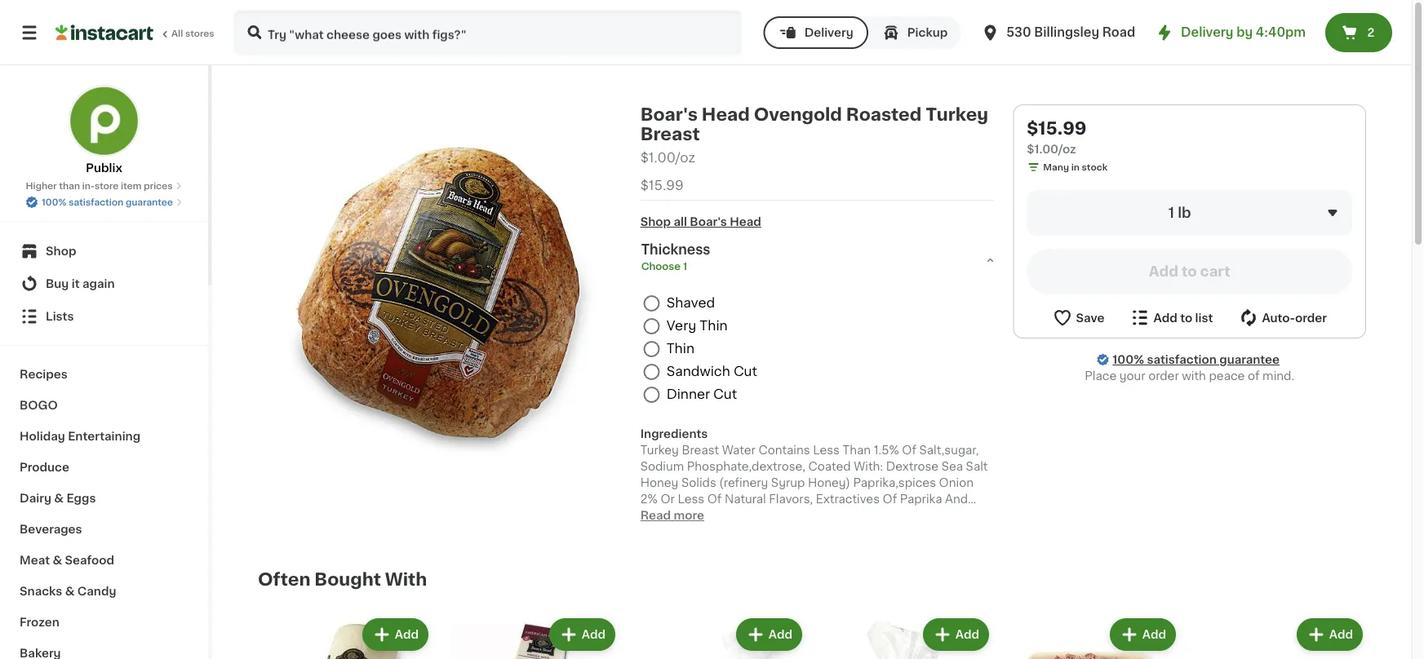 Task type: locate. For each thing, give the bounding box(es) containing it.
1 lb
[[1169, 206, 1192, 220]]

thin
[[700, 320, 728, 333], [667, 343, 695, 356]]

snacks
[[20, 586, 62, 598]]

shop
[[641, 216, 671, 228], [46, 246, 76, 257]]

publix logo image
[[68, 85, 140, 157]]

6 add button from the left
[[1299, 620, 1362, 650]]

1 horizontal spatial less
[[813, 445, 840, 456]]

order
[[1296, 312, 1328, 324], [1149, 371, 1180, 382]]

candy
[[77, 586, 116, 598]]

&
[[54, 493, 64, 505], [53, 555, 62, 567], [65, 586, 75, 598]]

more
[[674, 510, 705, 522]]

breast down ingredients
[[682, 445, 719, 456]]

0 vertical spatial satisfaction
[[69, 198, 124, 207]]

add
[[1154, 312, 1178, 324], [395, 629, 419, 641], [582, 629, 606, 641], [769, 629, 793, 641], [956, 629, 980, 641], [1143, 629, 1167, 641], [1330, 629, 1354, 641]]

stores
[[185, 29, 214, 38]]

add button for 6th product 'group' from right
[[364, 620, 427, 650]]

100% up your on the bottom of the page
[[1113, 354, 1145, 366]]

100% satisfaction guarantee
[[42, 198, 173, 207], [1113, 354, 1280, 366]]

0 vertical spatial less
[[813, 445, 840, 456]]

in-
[[82, 182, 95, 191]]

0 horizontal spatial 100% satisfaction guarantee
[[42, 198, 173, 207]]

flavors,
[[769, 494, 813, 505]]

delivery inside button
[[805, 27, 854, 38]]

0 horizontal spatial delivery
[[805, 27, 854, 38]]

0 horizontal spatial less
[[678, 494, 705, 505]]

pickup button
[[869, 16, 961, 49]]

2 vertical spatial &
[[65, 586, 75, 598]]

peace
[[1210, 371, 1246, 382]]

turkey
[[926, 106, 989, 123], [641, 445, 679, 456]]

less up the coated
[[813, 445, 840, 456]]

1 vertical spatial turkey
[[641, 445, 679, 456]]

shop link
[[10, 235, 198, 268]]

all stores link
[[56, 10, 216, 56]]

& left "candy"
[[65, 586, 75, 598]]

0 horizontal spatial 100%
[[42, 198, 67, 207]]

2%
[[641, 494, 658, 505]]

publix link
[[68, 85, 140, 176]]

shop up "buy"
[[46, 246, 76, 257]]

100% down higher
[[42, 198, 67, 207]]

dextrose
[[887, 461, 939, 473]]

holiday entertaining link
[[10, 421, 198, 452]]

cut right sandwich
[[734, 365, 758, 379]]

recipes
[[20, 369, 68, 380]]

0 vertical spatial thin
[[700, 320, 728, 333]]

than
[[59, 182, 80, 191]]

5 add button from the left
[[1112, 620, 1175, 650]]

100% satisfaction guarantee down store
[[42, 198, 173, 207]]

$15.99 for $15.99
[[641, 179, 684, 192]]

0 horizontal spatial turkey
[[641, 445, 679, 456]]

& left eggs
[[54, 493, 64, 505]]

Search field
[[235, 11, 741, 54]]

guarantee up "of"
[[1220, 354, 1280, 366]]

dinner
[[667, 388, 710, 401]]

1 vertical spatial breast
[[682, 445, 719, 456]]

satisfaction up place your order with peace of mind. at the bottom of page
[[1148, 354, 1217, 366]]

bought
[[315, 571, 381, 588]]

0 horizontal spatial satisfaction
[[69, 198, 124, 207]]

delivery by 4:40pm
[[1182, 27, 1306, 38]]

1 vertical spatial &
[[53, 555, 62, 567]]

boar's
[[690, 216, 727, 228]]

4:40pm
[[1256, 27, 1306, 38]]

100%
[[42, 198, 67, 207], [1113, 354, 1145, 366]]

0 horizontal spatial $1.00/oz
[[641, 151, 696, 164]]

1 vertical spatial thin
[[667, 343, 695, 356]]

syrup
[[771, 477, 805, 489]]

auto-order
[[1263, 312, 1328, 324]]

snacks & candy
[[20, 586, 116, 598]]

1 lb field
[[1027, 190, 1353, 236]]

higher than in-store item prices link
[[26, 180, 183, 193]]

1 horizontal spatial 100%
[[1113, 354, 1145, 366]]

2 add button from the left
[[551, 620, 614, 650]]

all
[[171, 29, 183, 38]]

satisfaction
[[69, 198, 124, 207], [1148, 354, 1217, 366]]

instacart logo image
[[56, 23, 154, 42]]

1 horizontal spatial order
[[1296, 312, 1328, 324]]

breast down boar's
[[641, 125, 700, 142]]

0 vertical spatial 100%
[[42, 198, 67, 207]]

salt
[[966, 461, 988, 473]]

add button
[[364, 620, 427, 650], [551, 620, 614, 650], [738, 620, 801, 650], [925, 620, 988, 650], [1112, 620, 1175, 650], [1299, 620, 1362, 650]]

1 vertical spatial cut
[[714, 388, 738, 401]]

add to list button
[[1130, 308, 1214, 328]]

with:
[[854, 461, 884, 473]]

1 vertical spatial $15.99
[[641, 179, 684, 192]]

1 horizontal spatial $1.00/oz
[[1027, 144, 1077, 155]]

1 product group from the left
[[258, 615, 432, 660]]

1 vertical spatial 100% satisfaction guarantee
[[1113, 354, 1280, 366]]

$15.99 up 'many'
[[1027, 120, 1087, 137]]

$1.00/oz inside $15.99 $1.00/oz
[[1027, 144, 1077, 155]]

eggs
[[66, 493, 96, 505]]

1 horizontal spatial turkey
[[926, 106, 989, 123]]

100% satisfaction guarantee up the "with"
[[1113, 354, 1280, 366]]

delivery for delivery
[[805, 27, 854, 38]]

0 vertical spatial guarantee
[[126, 198, 173, 207]]

coated
[[809, 461, 851, 473]]

0 vertical spatial &
[[54, 493, 64, 505]]

auto-order button
[[1239, 308, 1328, 328]]

$1.00/oz up 'many'
[[1027, 144, 1077, 155]]

1 horizontal spatial delivery
[[1182, 27, 1234, 38]]

auto-
[[1263, 312, 1296, 324]]

1 vertical spatial satisfaction
[[1148, 354, 1217, 366]]

less up more
[[678, 494, 705, 505]]

3 add button from the left
[[738, 620, 801, 650]]

0 vertical spatial turkey
[[926, 106, 989, 123]]

1 horizontal spatial thin
[[700, 320, 728, 333]]

shop left all
[[641, 216, 671, 228]]

boar's head ovengold roasted turkey breast
[[641, 106, 989, 142]]

delivery
[[1182, 27, 1234, 38], [805, 27, 854, 38]]

1 horizontal spatial 100% satisfaction guarantee
[[1113, 354, 1280, 366]]

breast inside boar's head ovengold roasted turkey breast
[[641, 125, 700, 142]]

lb
[[1178, 206, 1192, 220]]

$15.99 up all
[[641, 179, 684, 192]]

1 vertical spatial shop
[[46, 246, 76, 257]]

1 horizontal spatial guarantee
[[1220, 354, 1280, 366]]

$1.00/oz down boar's
[[641, 151, 696, 164]]

read more button
[[641, 508, 705, 524]]

cut down the sandwich cut
[[714, 388, 738, 401]]

1 horizontal spatial $15.99
[[1027, 120, 1087, 137]]

shop for shop
[[46, 246, 76, 257]]

delivery for delivery by 4:40pm
[[1182, 27, 1234, 38]]

guarantee down "prices"
[[126, 198, 173, 207]]

1 vertical spatial guarantee
[[1220, 354, 1280, 366]]

product group
[[258, 615, 432, 660], [445, 615, 619, 660], [632, 615, 806, 660], [819, 615, 993, 660], [1006, 615, 1180, 660], [1193, 615, 1367, 660]]

100% satisfaction guarantee inside button
[[42, 198, 173, 207]]

0 horizontal spatial order
[[1149, 371, 1180, 382]]

$15.99 for $15.99 $1.00/oz
[[1027, 120, 1087, 137]]

turkey up sodium on the left of the page
[[641, 445, 679, 456]]

0 vertical spatial 100% satisfaction guarantee
[[42, 198, 173, 207]]

$1.00/oz
[[1027, 144, 1077, 155], [641, 151, 696, 164]]

satisfaction down higher than in-store item prices
[[69, 198, 124, 207]]

shop all boar's head
[[641, 216, 762, 228]]

1 add button from the left
[[364, 620, 427, 650]]

contains
[[759, 445, 810, 456]]

breast inside turkey breast water contains less than 1.5% of salt,sugar, sodium phosphate,dextrose, coated with: dextrose sea salt honey solids (refinery syrup honey) paprika,spices onion 2% or less of natural flavors, extractives of paprika and turmeric.
[[682, 445, 719, 456]]

water
[[722, 445, 756, 456]]

honey
[[641, 477, 679, 489]]

sea
[[942, 461, 964, 473]]

frozen
[[20, 617, 59, 629]]

holiday
[[20, 431, 65, 443]]

thin down very
[[667, 343, 695, 356]]

turkey inside boar's head ovengold roasted turkey breast
[[926, 106, 989, 123]]

buy it again
[[46, 278, 115, 290]]

breast
[[641, 125, 700, 142], [682, 445, 719, 456]]

stock
[[1082, 163, 1108, 172]]

salt,sugar,
[[920, 445, 979, 456]]

4 add button from the left
[[925, 620, 988, 650]]

phosphate,dextrose,
[[687, 461, 806, 473]]

billingsley
[[1035, 27, 1100, 38]]

1 vertical spatial 100%
[[1113, 354, 1145, 366]]

0 horizontal spatial shop
[[46, 246, 76, 257]]

many
[[1044, 163, 1070, 172]]

turmeric.
[[641, 510, 694, 522]]

1
[[1169, 206, 1175, 220]]

turkey inside turkey breast water contains less than 1.5% of salt,sugar, sodium phosphate,dextrose, coated with: dextrose sea salt honey solids (refinery syrup honey) paprika,spices onion 2% or less of natural flavors, extractives of paprika and turmeric.
[[641, 445, 679, 456]]

shop for shop all boar's head
[[641, 216, 671, 228]]

0 horizontal spatial $15.99
[[641, 179, 684, 192]]

of down paprika,spices
[[883, 494, 898, 505]]

0 vertical spatial breast
[[641, 125, 700, 142]]

less
[[813, 445, 840, 456], [678, 494, 705, 505]]

2 product group from the left
[[445, 615, 619, 660]]

None search field
[[234, 10, 743, 56]]

turkey right roasted
[[926, 106, 989, 123]]

item
[[121, 182, 142, 191]]

thin right very
[[700, 320, 728, 333]]

& right meat
[[53, 555, 62, 567]]

3 product group from the left
[[632, 615, 806, 660]]

cut
[[734, 365, 758, 379], [714, 388, 738, 401]]

of down 'solids'
[[708, 494, 722, 505]]

of up the dextrose
[[902, 445, 917, 456]]

0 vertical spatial order
[[1296, 312, 1328, 324]]

0 horizontal spatial guarantee
[[126, 198, 173, 207]]

0 vertical spatial shop
[[641, 216, 671, 228]]

add to list
[[1154, 312, 1214, 324]]

1 horizontal spatial shop
[[641, 216, 671, 228]]

0 vertical spatial cut
[[734, 365, 758, 379]]

0 vertical spatial $15.99
[[1027, 120, 1087, 137]]



Task type: describe. For each thing, give the bounding box(es) containing it.
add button for third product 'group' from the left
[[738, 620, 801, 650]]

1 vertical spatial order
[[1149, 371, 1180, 382]]

entertaining
[[68, 431, 141, 443]]

1 horizontal spatial satisfaction
[[1148, 354, 1217, 366]]

meat
[[20, 555, 50, 567]]

1.5%
[[874, 445, 900, 456]]

5 product group from the left
[[1006, 615, 1180, 660]]

dairy
[[20, 493, 51, 505]]

buy it again link
[[10, 268, 198, 300]]

100% satisfaction guarantee button
[[25, 193, 183, 209]]

beverages link
[[10, 514, 198, 545]]

cut for sandwich cut
[[734, 365, 758, 379]]

list
[[1196, 312, 1214, 324]]

in
[[1072, 163, 1080, 172]]

honey)
[[808, 477, 851, 489]]

delivery button
[[764, 16, 869, 49]]

paprika
[[900, 494, 943, 505]]

delivery by 4:40pm link
[[1155, 23, 1306, 42]]

add button for second product 'group'
[[551, 620, 614, 650]]

(refinery
[[720, 477, 769, 489]]

than
[[843, 445, 871, 456]]

service type group
[[764, 16, 961, 49]]

bogo link
[[10, 390, 198, 421]]

extractives
[[816, 494, 880, 505]]

all
[[674, 216, 687, 228]]

turkey breast water contains less than 1.5% of salt,sugar, sodium phosphate,dextrose, coated with: dextrose sea salt honey solids (refinery syrup honey) paprika,spices onion 2% or less of natural flavors, extractives of paprika and turmeric.
[[641, 445, 988, 522]]

lists link
[[10, 300, 198, 333]]

meat & seafood
[[20, 555, 114, 567]]

by
[[1237, 27, 1253, 38]]

ovengold
[[754, 106, 843, 123]]

prices
[[144, 182, 173, 191]]

all stores
[[171, 29, 214, 38]]

produce link
[[10, 452, 198, 483]]

road
[[1103, 27, 1136, 38]]

onion
[[939, 477, 974, 489]]

& for dairy
[[54, 493, 64, 505]]

2
[[1368, 27, 1375, 38]]

with
[[1183, 371, 1207, 382]]

or
[[661, 494, 675, 505]]

& for snacks
[[65, 586, 75, 598]]

ingredients
[[641, 429, 708, 440]]

dairy & eggs link
[[10, 483, 198, 514]]

publix
[[86, 162, 122, 174]]

save button
[[1053, 308, 1105, 328]]

& for meat
[[53, 555, 62, 567]]

very thin
[[667, 320, 728, 333]]

100% satisfaction guarantee link
[[1113, 352, 1280, 368]]

snacks & candy link
[[10, 576, 198, 607]]

again
[[82, 278, 115, 290]]

head
[[730, 216, 762, 228]]

and
[[945, 494, 968, 505]]

store
[[95, 182, 119, 191]]

higher than in-store item prices
[[26, 182, 173, 191]]

mind.
[[1263, 371, 1295, 382]]

very
[[667, 320, 697, 333]]

order inside button
[[1296, 312, 1328, 324]]

meat & seafood link
[[10, 545, 198, 576]]

530 billingsley road button
[[981, 10, 1136, 56]]

bogo
[[20, 400, 58, 412]]

1 horizontal spatial of
[[883, 494, 898, 505]]

0 horizontal spatial thin
[[667, 343, 695, 356]]

of
[[1248, 371, 1260, 382]]

read
[[641, 510, 671, 522]]

530
[[1007, 27, 1032, 38]]

cut for dinner cut
[[714, 388, 738, 401]]

6 product group from the left
[[1193, 615, 1367, 660]]

higher
[[26, 182, 57, 191]]

satisfaction inside button
[[69, 198, 124, 207]]

100% inside button
[[42, 198, 67, 207]]

sodium
[[641, 461, 684, 473]]

530 billingsley road
[[1007, 27, 1136, 38]]

seafood
[[65, 555, 114, 567]]

pickup
[[908, 27, 948, 38]]

add inside button
[[1154, 312, 1178, 324]]

natural
[[725, 494, 766, 505]]

produce
[[20, 462, 69, 474]]

roasted
[[847, 106, 922, 123]]

shaved
[[667, 297, 715, 310]]

recipes link
[[10, 359, 198, 390]]

place your order with peace of mind.
[[1085, 371, 1295, 382]]

often bought with
[[258, 571, 427, 588]]

1 vertical spatial less
[[678, 494, 705, 505]]

many in stock
[[1044, 163, 1108, 172]]

2 horizontal spatial of
[[902, 445, 917, 456]]

0 horizontal spatial of
[[708, 494, 722, 505]]

add button for 1st product 'group' from the right
[[1299, 620, 1362, 650]]

buy
[[46, 278, 69, 290]]

dinner cut
[[667, 388, 738, 401]]

your
[[1120, 371, 1146, 382]]

add button for fourth product 'group' from the left
[[925, 620, 988, 650]]

4 product group from the left
[[819, 615, 993, 660]]

holiday entertaining
[[20, 431, 141, 443]]

sandwich cut
[[667, 365, 758, 379]]

solids
[[682, 477, 717, 489]]

guarantee inside button
[[126, 198, 173, 207]]

lists
[[46, 311, 74, 323]]

often
[[258, 571, 311, 588]]

read more
[[641, 510, 705, 522]]

add button for 2nd product 'group' from the right
[[1112, 620, 1175, 650]]

head
[[702, 106, 750, 123]]

boar's head ovengold roasted turkey breast image
[[271, 118, 611, 457]]

$15.99 $1.00/oz
[[1027, 120, 1087, 155]]



Task type: vqa. For each thing, say whether or not it's contained in the screenshot.
"100%"
yes



